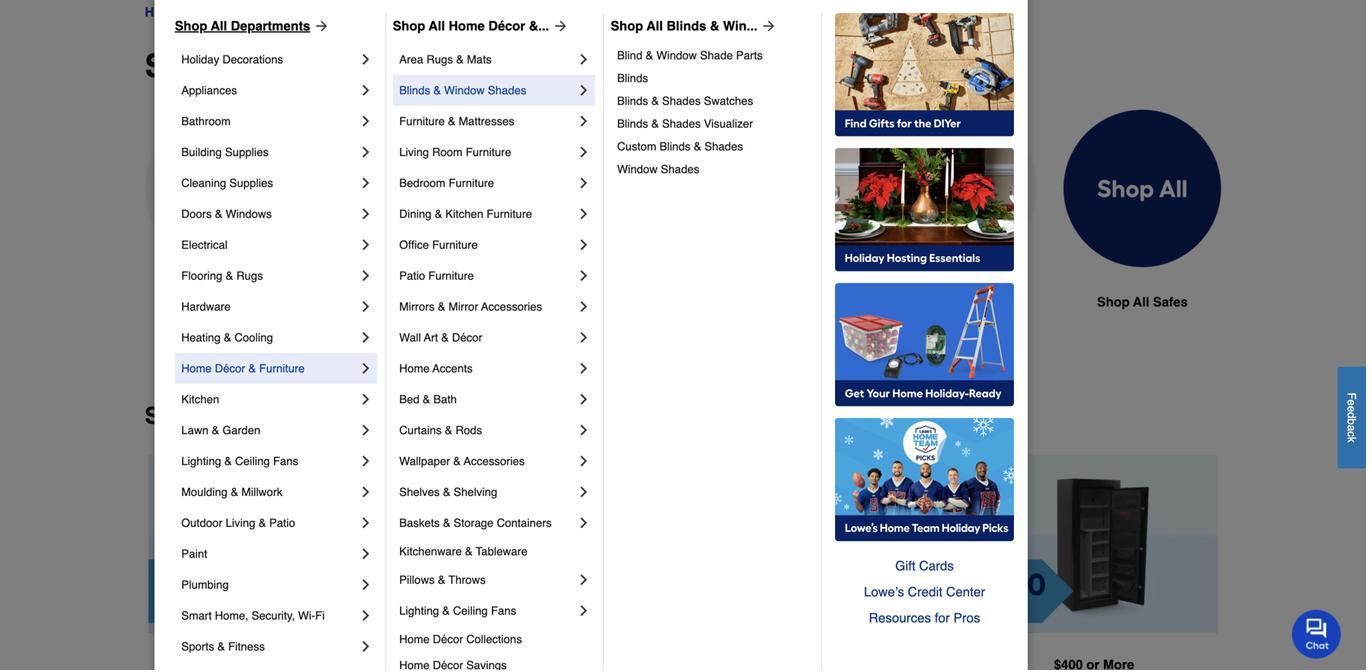 Task type: describe. For each thing, give the bounding box(es) containing it.
building supplies link
[[181, 137, 358, 168]]

throws
[[449, 573, 486, 586]]

art
[[424, 331, 438, 344]]

containers
[[497, 517, 552, 530]]

arrow right image for shop all departments
[[310, 18, 330, 34]]

home for home décor & furniture
[[181, 362, 212, 375]]

$100 to $200. image
[[422, 455, 670, 634]]

shelves & shelving
[[399, 486, 498, 499]]

price
[[308, 403, 364, 429]]

décor inside "link"
[[489, 18, 525, 33]]

doors
[[181, 207, 212, 220]]

home for home safes
[[554, 294, 590, 310]]

patio furniture link
[[399, 260, 576, 291]]

lawn
[[181, 424, 209, 437]]

win...
[[723, 18, 758, 33]]

shop for shop all blinds & win...
[[611, 18, 643, 33]]

1 horizontal spatial living
[[399, 146, 429, 159]]

kitchenware & tableware link
[[399, 538, 592, 565]]

bath
[[434, 393, 457, 406]]

blinds & shades swatches
[[617, 94, 753, 107]]

office furniture link
[[399, 229, 576, 260]]

shop for shop all departments
[[175, 18, 207, 33]]

baskets
[[399, 517, 440, 530]]

0 vertical spatial hardware
[[195, 4, 254, 20]]

heating
[[181, 331, 221, 344]]

chevron right image for cleaning supplies
[[358, 175, 374, 191]]

chevron right image for plumbing
[[358, 577, 374, 593]]

shades inside blinds & shades visualizer link
[[662, 117, 701, 130]]

chat invite button image
[[1293, 609, 1342, 659]]

furniture down dining & kitchen furniture
[[432, 238, 478, 251]]

pillows & throws link
[[399, 565, 576, 595]]

arrow right image for shop all blinds & win...
[[758, 18, 777, 34]]

ceiling for the rightmost lighting & ceiling fans link
[[453, 604, 488, 617]]

flooring & rugs link
[[181, 260, 358, 291]]

resources
[[869, 610, 931, 626]]

gift cards
[[896, 558, 954, 573]]

kitchenware & tableware
[[399, 545, 528, 558]]

& right shelves
[[443, 486, 451, 499]]

dining & kitchen furniture link
[[399, 198, 576, 229]]

baskets & storage containers
[[399, 517, 552, 530]]

chevron right image for area rugs & mats
[[576, 51, 592, 68]]

fireproof safes
[[176, 294, 271, 310]]

safes inside 'link'
[[594, 294, 629, 310]]

chevron right image for bathroom
[[358, 113, 374, 129]]

window shades
[[617, 163, 700, 176]]

& down millwork
[[259, 517, 266, 530]]

1 horizontal spatial lighting & ceiling fans link
[[399, 595, 576, 626]]

pillows
[[399, 573, 435, 586]]

shop safes by price
[[145, 403, 364, 429]]

cleaning supplies
[[181, 177, 273, 190]]

file safes link
[[880, 110, 1038, 351]]

plumbing
[[181, 578, 229, 591]]

gun
[[375, 294, 401, 310]]

1 vertical spatial hardware link
[[181, 291, 358, 322]]

outdoor living & patio link
[[181, 508, 358, 538]]

2 vertical spatial window
[[617, 163, 658, 176]]

shop all departments link
[[175, 16, 330, 36]]

f e e d b a c k button
[[1338, 367, 1367, 468]]

holiday decorations
[[181, 53, 283, 66]]

fi
[[315, 609, 325, 622]]

1 horizontal spatial kitchen
[[446, 207, 484, 220]]

chevron right image for the doors & windows link
[[358, 206, 374, 222]]

blinds for blinds & window shades
[[399, 84, 430, 97]]

blinds for blinds
[[617, 72, 648, 85]]

furniture up bedroom furniture link
[[466, 146, 511, 159]]

chevron right image for appliances
[[358, 82, 374, 98]]

gun safes
[[375, 294, 440, 310]]

lighting & ceiling fans for the rightmost lighting & ceiling fans link
[[399, 604, 517, 617]]

home for home décor collections
[[399, 633, 430, 646]]

file
[[929, 294, 951, 310]]

shades inside blinds & shades swatches "link"
[[662, 94, 701, 107]]

heating & cooling
[[181, 331, 273, 344]]

blind & window shade parts link
[[617, 44, 810, 67]]

d
[[1346, 412, 1359, 418]]

lighting for the left lighting & ceiling fans link
[[181, 455, 221, 468]]

1 vertical spatial hardware
[[181, 300, 231, 313]]

blinds & shades swatches link
[[617, 89, 810, 112]]

office furniture
[[399, 238, 478, 251]]

blinds for blinds & shades swatches
[[617, 94, 648, 107]]

0 vertical spatial hardware link
[[195, 2, 254, 22]]

mats
[[467, 53, 492, 66]]

2 e from the top
[[1346, 406, 1359, 412]]

chevron right image for mirrors & mirror accessories link
[[576, 299, 592, 315]]

chevron right image for moulding & millwork link
[[358, 484, 374, 500]]

blinds & shades visualizer
[[617, 117, 753, 130]]

swatches
[[704, 94, 753, 107]]

supplies for cleaning supplies
[[230, 177, 273, 190]]

chevron right image for home accents link
[[576, 360, 592, 377]]

paint
[[181, 547, 207, 560]]

1 vertical spatial patio
[[269, 517, 295, 530]]

chevron right image for building supplies 'link'
[[358, 144, 374, 160]]

holiday hosting essentials. image
[[835, 148, 1014, 272]]

0 horizontal spatial rugs
[[236, 269, 263, 282]]

blind
[[617, 49, 643, 62]]

sports & fitness link
[[181, 631, 358, 662]]

departments
[[231, 18, 310, 33]]

bed
[[399, 393, 420, 406]]

heating & cooling link
[[181, 322, 358, 353]]

lighting & ceiling fans for the left lighting & ceiling fans link
[[181, 455, 299, 468]]

& inside 'link'
[[710, 18, 720, 33]]

home accents link
[[399, 353, 576, 384]]

$99 or less. image
[[148, 455, 396, 634]]

arrow right image for shop all home décor &...
[[549, 18, 569, 34]]

chevron right image for the rightmost lighting & ceiling fans link
[[576, 603, 592, 619]]

& right bed
[[423, 393, 430, 406]]

shelves & shelving link
[[399, 477, 576, 508]]

file safes
[[929, 294, 989, 310]]

chevron right image for bedroom furniture link
[[576, 175, 592, 191]]

moulding
[[181, 486, 228, 499]]

1 vertical spatial accessories
[[464, 455, 525, 468]]

a black sentrysafe home safe with the door ajar. image
[[512, 110, 670, 267]]

bedroom
[[399, 177, 446, 190]]

k
[[1346, 437, 1359, 443]]

rods
[[456, 424, 482, 437]]

lowe's
[[864, 584, 904, 599]]

fans for the left lighting & ceiling fans link
[[273, 455, 299, 468]]

area rugs & mats
[[399, 53, 492, 66]]

smart
[[181, 609, 212, 622]]

& right lawn
[[212, 424, 219, 437]]

chevron right image for kitchen
[[358, 391, 374, 408]]

bedroom furniture link
[[399, 168, 576, 198]]

parts
[[736, 49, 763, 62]]

1 vertical spatial living
[[226, 517, 255, 530]]

doors & windows
[[181, 207, 272, 220]]

chevron right image for pillows & throws link
[[576, 572, 592, 588]]

holiday decorations link
[[181, 44, 358, 75]]

patio furniture
[[399, 269, 474, 282]]

b
[[1346, 418, 1359, 425]]

supplies for building supplies
[[225, 146, 269, 159]]

furniture up mirror
[[429, 269, 474, 282]]

chevron right image for electrical
[[358, 237, 374, 253]]

kitchen link
[[181, 384, 358, 415]]

moulding & millwork link
[[181, 477, 358, 508]]

chevron right image for office furniture
[[576, 237, 592, 253]]

& left rods on the left of page
[[445, 424, 453, 437]]

smart home, security, wi-fi link
[[181, 600, 358, 631]]

wallpaper & accessories
[[399, 455, 525, 468]]

0 horizontal spatial lighting & ceiling fans link
[[181, 446, 358, 477]]

chevron right image for wallpaper & accessories link
[[576, 453, 592, 469]]

0 horizontal spatial kitchen
[[181, 393, 219, 406]]

shop all home décor &...
[[393, 18, 549, 33]]

a black sentrysafe fireproof safe. image
[[145, 110, 303, 267]]

cleaning
[[181, 177, 226, 190]]

home décor collections link
[[399, 626, 592, 652]]

flooring & rugs
[[181, 269, 263, 282]]

tableware
[[476, 545, 528, 558]]

paint link
[[181, 538, 358, 569]]

electrical link
[[181, 229, 358, 260]]



Task type: vqa. For each thing, say whether or not it's contained in the screenshot.
the fanimation spitfire 60-in brushed nickel led indoor/outdoor propeller ceiling fan with light remote (3-blade) image
no



Task type: locate. For each thing, give the bounding box(es) containing it.
mirrors & mirror accessories
[[399, 300, 542, 313]]

flooring
[[181, 269, 223, 282]]

arrow right image inside shop all blinds & win... 'link'
[[758, 18, 777, 34]]

shop inside "link"
[[393, 18, 425, 33]]

shades down visualizer
[[705, 140, 743, 153]]

1 vertical spatial window
[[444, 84, 485, 97]]

safes link
[[269, 2, 302, 22]]

1 horizontal spatial arrow right image
[[549, 18, 569, 34]]

arrow right image inside shop all departments link
[[310, 18, 330, 34]]

shop up 'blind'
[[611, 18, 643, 33]]

shop all safes link
[[1064, 110, 1222, 351]]

electrical
[[181, 238, 228, 251]]

fans for the rightmost lighting & ceiling fans link
[[491, 604, 517, 617]]

& right art
[[441, 331, 449, 344]]

lighting & ceiling fans
[[181, 455, 299, 468], [399, 604, 517, 617]]

1 horizontal spatial fans
[[491, 604, 517, 617]]

3 shop from the left
[[611, 18, 643, 33]]

lawn & garden link
[[181, 415, 358, 446]]

0 vertical spatial fans
[[273, 455, 299, 468]]

lighting & ceiling fans link up collections
[[399, 595, 576, 626]]

hardware
[[195, 4, 254, 20], [181, 300, 231, 313]]

0 vertical spatial lighting & ceiling fans link
[[181, 446, 358, 477]]

& up custom
[[652, 117, 659, 130]]

chevron right image for holiday decorations
[[358, 51, 374, 68]]

kitchenware
[[399, 545, 462, 558]]

shelving
[[454, 486, 498, 499]]

all for home
[[429, 18, 445, 33]]

blinds link
[[617, 67, 810, 89]]

shades inside window shades link
[[661, 163, 700, 176]]

0 horizontal spatial shop
[[175, 18, 207, 33]]

accessories down the curtains & rods link
[[464, 455, 525, 468]]

lighting for the rightmost lighting & ceiling fans link
[[399, 604, 439, 617]]

shop all blinds & win...
[[611, 18, 758, 33]]

living up 'bedroom'
[[399, 146, 429, 159]]

& up blinds & shades visualizer
[[652, 94, 659, 107]]

center
[[946, 584, 986, 599]]

supplies up cleaning supplies
[[225, 146, 269, 159]]

& left "storage"
[[443, 517, 451, 530]]

2 horizontal spatial shop
[[611, 18, 643, 33]]

arrow right image up the parts
[[758, 18, 777, 34]]

window for shade
[[657, 49, 697, 62]]

a tall black sports afield gun safe. image
[[329, 110, 486, 268]]

0 horizontal spatial lighting
[[181, 455, 221, 468]]

chevron right image for furniture & mattresses
[[576, 113, 592, 129]]

1 shop from the left
[[175, 18, 207, 33]]

collections
[[466, 633, 522, 646]]

1 vertical spatial fans
[[491, 604, 517, 617]]

chevron right image for the left lighting & ceiling fans link
[[358, 453, 374, 469]]

hardware down flooring
[[181, 300, 231, 313]]

0 horizontal spatial lighting & ceiling fans
[[181, 455, 299, 468]]

0 horizontal spatial shop
[[145, 403, 202, 429]]

1 vertical spatial rugs
[[236, 269, 263, 282]]

chevron right image for blinds & window shades link
[[576, 82, 592, 98]]

furniture up office furniture link
[[487, 207, 532, 220]]

credit
[[908, 584, 943, 599]]

supplies
[[225, 146, 269, 159], [230, 177, 273, 190]]

1 horizontal spatial shop
[[1098, 294, 1130, 310]]

0 vertical spatial supplies
[[225, 146, 269, 159]]

shades up the custom blinds & shades
[[662, 117, 701, 130]]

& up fireproof safes
[[226, 269, 233, 282]]

shades up blinds & shades visualizer
[[662, 94, 701, 107]]

chevron right image for wall art & décor link
[[576, 329, 592, 346]]

bedroom furniture
[[399, 177, 494, 190]]

& up throws
[[465, 545, 473, 558]]

chevron right image
[[358, 51, 374, 68], [576, 51, 592, 68], [358, 82, 374, 98], [358, 113, 374, 129], [576, 113, 592, 129], [358, 175, 374, 191], [358, 237, 374, 253], [576, 237, 592, 253], [358, 268, 374, 284], [358, 329, 374, 346], [358, 360, 374, 377], [358, 391, 374, 408], [576, 391, 592, 408], [576, 422, 592, 438], [576, 484, 592, 500], [576, 515, 592, 531], [358, 577, 374, 593], [358, 608, 374, 624]]

home accents
[[399, 362, 473, 375]]

shop for shop all safes
[[1098, 294, 1130, 310]]

3 arrow right image from the left
[[758, 18, 777, 34]]

all inside 'link'
[[647, 18, 663, 33]]

furniture down the heating & cooling link
[[259, 362, 305, 375]]

shop up area
[[393, 18, 425, 33]]

décor left &...
[[489, 18, 525, 33]]

curtains
[[399, 424, 442, 437]]

0 horizontal spatial living
[[226, 517, 255, 530]]

ceiling for the left lighting & ceiling fans link
[[235, 455, 270, 468]]

chevron right image for curtains & rods
[[576, 422, 592, 438]]

0 vertical spatial lighting
[[181, 455, 221, 468]]

home for home accents
[[399, 362, 430, 375]]

storage
[[454, 517, 494, 530]]

1 vertical spatial ceiling
[[453, 604, 488, 617]]

furniture up dining & kitchen furniture
[[449, 177, 494, 190]]

bathroom link
[[181, 106, 358, 137]]

0 vertical spatial window
[[657, 49, 697, 62]]

blind & window shade parts
[[617, 49, 763, 62]]

0 vertical spatial ceiling
[[235, 455, 270, 468]]

& left win... at right
[[710, 18, 720, 33]]

custom blinds & shades link
[[617, 135, 810, 158]]

blinds inside blinds & window shades link
[[399, 84, 430, 97]]

décor down heating & cooling
[[215, 362, 245, 375]]

shades inside custom blinds & shades link
[[705, 140, 743, 153]]

patio up gun safes
[[399, 269, 425, 282]]

1 arrow right image from the left
[[310, 18, 330, 34]]

chevron right image for bed & bath
[[576, 391, 592, 408]]

1 vertical spatial lighting & ceiling fans link
[[399, 595, 576, 626]]

dining & kitchen furniture
[[399, 207, 532, 220]]

chevron right image for the dining & kitchen furniture link
[[576, 206, 592, 222]]

fitness
[[228, 640, 265, 653]]

living
[[399, 146, 429, 159], [226, 517, 255, 530]]

blinds & shades visualizer link
[[617, 112, 810, 135]]

blinds inside 'blinds' link
[[617, 72, 648, 85]]

& left millwork
[[231, 486, 238, 499]]

1 horizontal spatial lighting & ceiling fans
[[399, 604, 517, 617]]

home décor collections
[[399, 633, 522, 646]]

chevron right image for smart home, security, wi-fi
[[358, 608, 374, 624]]

1 vertical spatial supplies
[[230, 177, 273, 190]]

window up furniture & mattresses
[[444, 84, 485, 97]]

& left mats
[[456, 53, 464, 66]]

& right pillows
[[438, 573, 446, 586]]

0 vertical spatial shop
[[1098, 294, 1130, 310]]

arrow right image
[[310, 18, 330, 34], [549, 18, 569, 34], [758, 18, 777, 34]]

shop for shop safes by price
[[145, 403, 202, 429]]

& down cooling
[[248, 362, 256, 375]]

chevron right image for lawn & garden link
[[358, 422, 374, 438]]

lighting down pillows
[[399, 604, 439, 617]]

shop up holiday
[[175, 18, 207, 33]]

all for blinds
[[647, 18, 663, 33]]

mirror
[[449, 300, 478, 313]]

décor
[[489, 18, 525, 33], [452, 331, 483, 344], [215, 362, 245, 375], [433, 633, 463, 646]]

all inside "link"
[[429, 18, 445, 33]]

fans down lawn & garden link
[[273, 455, 299, 468]]

home inside 'link'
[[554, 294, 590, 310]]

custom
[[617, 140, 657, 153]]

décor left collections
[[433, 633, 463, 646]]

1 vertical spatial kitchen
[[181, 393, 219, 406]]

all for departments
[[211, 18, 227, 33]]

2 shop from the left
[[393, 18, 425, 33]]

décor down mirrors & mirror accessories
[[452, 331, 483, 344]]

fans up home décor collections link
[[491, 604, 517, 617]]

cleaning supplies link
[[181, 168, 358, 198]]

blinds for blinds & shades visualizer
[[617, 117, 648, 130]]

blinds inside blinds & shades swatches "link"
[[617, 94, 648, 107]]

lighting up moulding
[[181, 455, 221, 468]]

rugs
[[427, 53, 453, 66], [236, 269, 263, 282]]

garden
[[223, 424, 261, 437]]

0 vertical spatial living
[[399, 146, 429, 159]]

0 horizontal spatial fans
[[273, 455, 299, 468]]

furniture & mattresses link
[[399, 106, 576, 137]]

kitchen up lawn
[[181, 393, 219, 406]]

& right 'blind'
[[646, 49, 653, 62]]

a black honeywell chest safe with the top open. image
[[696, 110, 854, 268]]

lowe's home team holiday picks. image
[[835, 418, 1014, 542]]

blinds inside shop all blinds & win... 'link'
[[667, 18, 707, 33]]

1 horizontal spatial ceiling
[[453, 604, 488, 617]]

blinds inside custom blinds & shades link
[[660, 140, 691, 153]]

& left cooling
[[224, 331, 231, 344]]

arrow right image inside shop all home décor &... "link"
[[549, 18, 569, 34]]

all for safes
[[1133, 294, 1150, 310]]

lowe's credit center link
[[835, 579, 1014, 605]]

& inside "link"
[[652, 94, 659, 107]]

window down shop all blinds & win...
[[657, 49, 697, 62]]

sports
[[181, 640, 214, 653]]

shop
[[1098, 294, 1130, 310], [145, 403, 202, 429]]

window
[[657, 49, 697, 62], [444, 84, 485, 97], [617, 163, 658, 176]]

home,
[[215, 609, 248, 622]]

moulding & millwork
[[181, 486, 283, 499]]

rugs down electrical link
[[236, 269, 263, 282]]

1 vertical spatial lighting
[[399, 604, 439, 617]]

blinds inside blinds & shades visualizer link
[[617, 117, 648, 130]]

0 vertical spatial accessories
[[481, 300, 542, 313]]

gift cards link
[[835, 553, 1014, 579]]

& down blinds & shades visualizer
[[694, 140, 702, 153]]

shades
[[488, 84, 527, 97], [662, 94, 701, 107], [662, 117, 701, 130], [705, 140, 743, 153], [661, 163, 700, 176]]

outdoor living & patio
[[181, 517, 295, 530]]

0 horizontal spatial ceiling
[[235, 455, 270, 468]]

2 arrow right image from the left
[[549, 18, 569, 34]]

living room furniture
[[399, 146, 511, 159]]

curtains & rods link
[[399, 415, 576, 446]]

1 horizontal spatial patio
[[399, 269, 425, 282]]

chevron right image for shelves & shelving
[[576, 484, 592, 500]]

find gifts for the diyer. image
[[835, 13, 1014, 137]]

patio up "paint" link
[[269, 517, 295, 530]]

0 vertical spatial patio
[[399, 269, 425, 282]]

lighting & ceiling fans up home décor collections
[[399, 604, 517, 617]]

shelves
[[399, 486, 440, 499]]

supplies up windows in the left of the page
[[230, 177, 273, 190]]

hardware link
[[195, 2, 254, 22], [181, 291, 358, 322]]

kitchen
[[446, 207, 484, 220], [181, 393, 219, 406]]

furniture
[[399, 115, 445, 128], [466, 146, 511, 159], [449, 177, 494, 190], [487, 207, 532, 220], [432, 238, 478, 251], [429, 269, 474, 282], [259, 362, 305, 375]]

ceiling up millwork
[[235, 455, 270, 468]]

shop all home décor &... link
[[393, 16, 569, 36]]

& up living room furniture
[[448, 115, 456, 128]]

a
[[1346, 425, 1359, 431]]

f
[[1346, 393, 1359, 399]]

e up b
[[1346, 406, 1359, 412]]

shop inside 'link'
[[611, 18, 643, 33]]

office
[[399, 238, 429, 251]]

& right doors
[[215, 207, 223, 220]]

1 vertical spatial shop
[[145, 403, 202, 429]]

0 horizontal spatial patio
[[269, 517, 295, 530]]

0 horizontal spatial arrow right image
[[310, 18, 330, 34]]

0 vertical spatial kitchen
[[446, 207, 484, 220]]

0 vertical spatial lighting & ceiling fans
[[181, 455, 299, 468]]

a black sentrysafe file safe with a key in the lock and the lid ajar. image
[[880, 110, 1038, 267]]

chevron right image for patio furniture link
[[576, 268, 592, 284]]

chevron right image for living room furniture link
[[576, 144, 592, 160]]

lighting & ceiling fans link up millwork
[[181, 446, 358, 477]]

window shades link
[[617, 158, 810, 181]]

hardware up holiday decorations
[[195, 4, 254, 20]]

resources for pros link
[[835, 605, 1014, 631]]

wall
[[399, 331, 421, 344]]

chevron right image for "paint" link
[[358, 546, 374, 562]]

accessories down patio furniture link
[[481, 300, 542, 313]]

&...
[[529, 18, 549, 33]]

gun safes link
[[329, 110, 486, 351]]

furniture up 'room'
[[399, 115, 445, 128]]

kitchen down bedroom furniture
[[446, 207, 484, 220]]

ceiling up home décor collections
[[453, 604, 488, 617]]

lawn & garden
[[181, 424, 261, 437]]

& down area rugs & mats
[[434, 84, 441, 97]]

window down custom
[[617, 163, 658, 176]]

chevron right image
[[576, 82, 592, 98], [358, 144, 374, 160], [576, 144, 592, 160], [576, 175, 592, 191], [358, 206, 374, 222], [576, 206, 592, 222], [576, 268, 592, 284], [358, 299, 374, 315], [576, 299, 592, 315], [576, 329, 592, 346], [576, 360, 592, 377], [358, 422, 374, 438], [358, 453, 374, 469], [576, 453, 592, 469], [358, 484, 374, 500], [358, 515, 374, 531], [358, 546, 374, 562], [576, 572, 592, 588], [576, 603, 592, 619], [358, 639, 374, 655]]

appliances link
[[181, 75, 358, 106]]

lighting & ceiling fans down garden
[[181, 455, 299, 468]]

mirrors & mirror accessories link
[[399, 291, 576, 322]]

1 horizontal spatial rugs
[[427, 53, 453, 66]]

plumbing link
[[181, 569, 358, 600]]

0 vertical spatial rugs
[[427, 53, 453, 66]]

patio
[[399, 269, 425, 282], [269, 517, 295, 530]]

chevron right image for home décor & furniture
[[358, 360, 374, 377]]

fireproof safes link
[[145, 110, 303, 351]]

shades down the custom blinds & shades
[[661, 163, 700, 176]]

rugs right area
[[427, 53, 453, 66]]

fireproof
[[176, 294, 233, 310]]

$200 to $400. image
[[696, 455, 944, 634]]

chevron right image for heating & cooling
[[358, 329, 374, 346]]

supplies inside 'link'
[[225, 146, 269, 159]]

& left mirror
[[438, 300, 446, 313]]

shades up furniture & mattresses link
[[488, 84, 527, 97]]

all
[[211, 18, 227, 33], [429, 18, 445, 33], [647, 18, 663, 33], [1133, 294, 1150, 310]]

living down moulding & millwork
[[226, 517, 255, 530]]

window for shades
[[444, 84, 485, 97]]

chevron right image for baskets & storage containers
[[576, 515, 592, 531]]

arrow right image right the safes link
[[310, 18, 330, 34]]

e up d
[[1346, 399, 1359, 406]]

& down pillows & throws
[[442, 604, 450, 617]]

shades inside blinds & window shades link
[[488, 84, 527, 97]]

& up shelves & shelving
[[453, 455, 461, 468]]

home inside "link"
[[449, 18, 485, 33]]

hardware link up holiday decorations
[[195, 2, 254, 22]]

get your home holiday-ready. image
[[835, 283, 1014, 407]]

bed & bath
[[399, 393, 457, 406]]

shop for shop all home décor &...
[[393, 18, 425, 33]]

wall art & décor link
[[399, 322, 576, 353]]

1 horizontal spatial shop
[[393, 18, 425, 33]]

by
[[275, 403, 302, 429]]

& right sports
[[217, 640, 225, 653]]

c
[[1346, 431, 1359, 437]]

$400 or more. image
[[970, 455, 1219, 634]]

arrow right image up area rugs & mats link
[[549, 18, 569, 34]]

1 vertical spatial lighting & ceiling fans
[[399, 604, 517, 617]]

& right dining
[[435, 207, 442, 220]]

shop all blinds & win... link
[[611, 16, 777, 36]]

baskets & storage containers link
[[399, 508, 576, 538]]

chevron right image for sports & fitness link
[[358, 639, 374, 655]]

shade
[[700, 49, 733, 62]]

chevron right image for outdoor living & patio link
[[358, 515, 374, 531]]

2 horizontal spatial arrow right image
[[758, 18, 777, 34]]

shop all. image
[[1064, 110, 1222, 268]]

cards
[[919, 558, 954, 573]]

chevron right image for flooring & rugs
[[358, 268, 374, 284]]

blinds & window shades link
[[399, 75, 576, 106]]

& up moulding & millwork
[[224, 455, 232, 468]]

1 e from the top
[[1346, 399, 1359, 406]]

lighting & ceiling fans link
[[181, 446, 358, 477], [399, 595, 576, 626]]

1 horizontal spatial lighting
[[399, 604, 439, 617]]

hardware link up cooling
[[181, 291, 358, 322]]

home for home
[[145, 4, 181, 20]]



